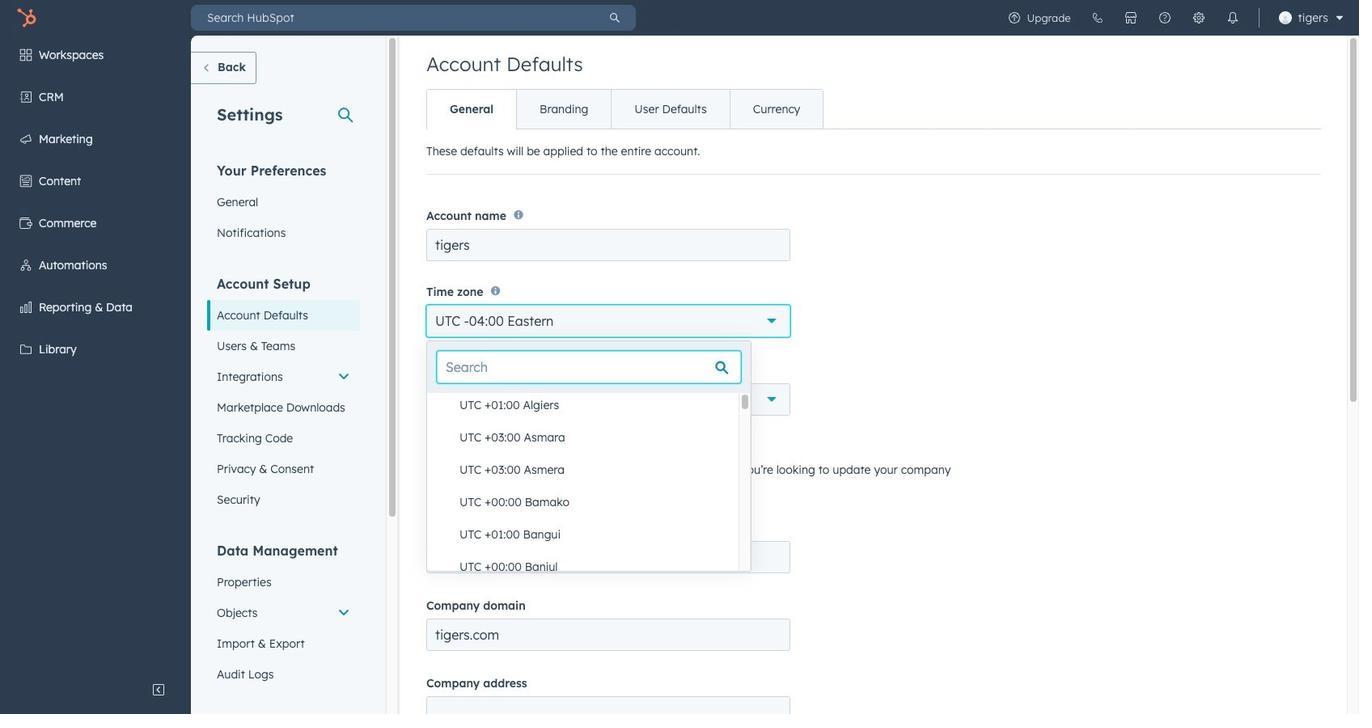 Task type: locate. For each thing, give the bounding box(es) containing it.
menu
[[998, 0, 1350, 36], [0, 36, 191, 674]]

None field
[[427, 260, 751, 715]]

None text field
[[427, 229, 791, 262], [427, 697, 791, 715], [427, 229, 791, 262], [427, 697, 791, 715]]

navigation
[[427, 89, 824, 130]]

Search HubSpot search field
[[191, 5, 594, 31]]

settings image
[[1193, 11, 1206, 24]]

your preferences element
[[207, 162, 360, 249]]

list box
[[427, 292, 739, 715]]

None text field
[[427, 542, 791, 574], [427, 619, 791, 652], [427, 542, 791, 574], [427, 619, 791, 652]]

marketplaces image
[[1125, 11, 1138, 24]]

Search search field
[[437, 351, 741, 384]]

howard n/a image
[[1279, 11, 1292, 24]]



Task type: describe. For each thing, give the bounding box(es) containing it.
help image
[[1159, 11, 1172, 24]]

1 horizontal spatial menu
[[998, 0, 1350, 36]]

notifications image
[[1227, 11, 1240, 24]]

data management element
[[207, 542, 360, 690]]

0 horizontal spatial menu
[[0, 36, 191, 674]]

account setup element
[[207, 275, 360, 516]]



Task type: vqa. For each thing, say whether or not it's contained in the screenshot.
page section element
no



